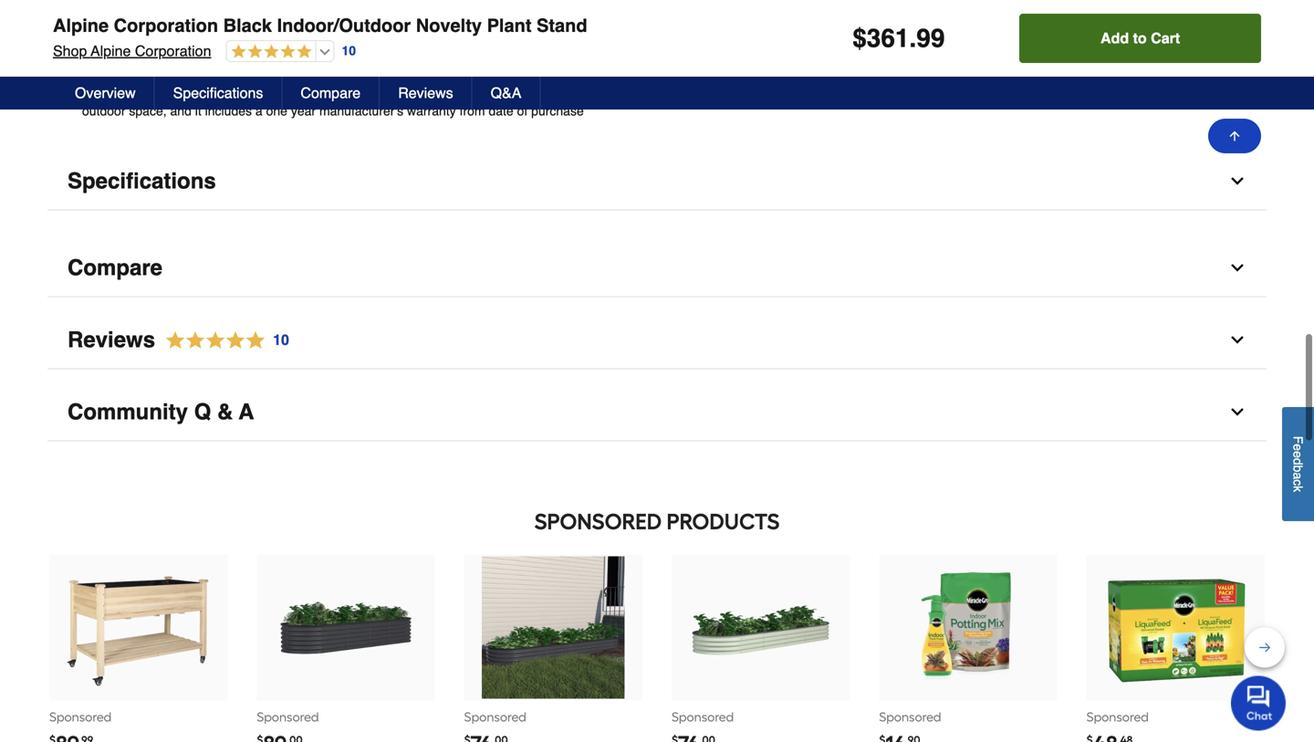 Task type: vqa. For each thing, say whether or not it's contained in the screenshot.
Stepper number input field with increment and decrement buttons number field at the bottom right
no



Task type: locate. For each thing, give the bounding box(es) containing it.
chevron down image
[[1228, 172, 1247, 190]]

0 horizontal spatial as
[[589, 0, 602, 11]]

this
[[673, 32, 693, 46]]

home
[[111, 14, 143, 29]]

1 horizontal spatial as
[[631, 0, 645, 11]]

with
[[532, 32, 555, 46], [278, 68, 301, 82]]

or
[[543, 0, 554, 11], [146, 14, 157, 29], [282, 50, 294, 64], [735, 86, 746, 100]]

alpine
[[53, 15, 109, 36], [91, 42, 131, 59]]

date
[[489, 103, 514, 118]]

1 vertical spatial make
[[549, 86, 580, 100]]

specifications button
[[155, 77, 282, 110], [47, 153, 1267, 210]]

chevron down image for compare
[[1228, 259, 1247, 277]]

0 vertical spatial in
[[395, 0, 405, 11]]

specifications down frame:
[[173, 84, 263, 101]]

361
[[867, 24, 909, 53]]

2 vertical spatial your
[[667, 86, 692, 100]]

make left this
[[638, 32, 670, 46]]

lasting
[[532, 68, 569, 82]]

0 vertical spatial make
[[638, 32, 670, 46]]

1 vertical spatial with
[[278, 68, 301, 82]]

0 vertical spatial chevron down image
[[1228, 259, 1247, 277]]

of down h
[[517, 103, 528, 118]]

and left it
[[170, 103, 192, 118]]

0 horizontal spatial compare
[[68, 255, 162, 280]]

includes
[[205, 103, 252, 118]]

1 vertical spatial your
[[82, 14, 107, 29]]

1 vertical spatial alpine
[[91, 42, 131, 59]]

as right well
[[631, 0, 645, 11]]

cart
[[697, 32, 718, 46]]

2 horizontal spatial as
[[685, 0, 699, 11]]

1 horizontal spatial 10
[[342, 44, 356, 58]]

community q & a
[[68, 399, 254, 424]]

1 vertical spatial of
[[517, 103, 528, 118]]

0 vertical spatial a
[[583, 86, 591, 100]]

1 vertical spatial 4.8 stars image
[[155, 328, 290, 353]]

part
[[702, 0, 724, 11]]

to inside button
[[1133, 30, 1147, 47]]

24in
[[441, 86, 465, 100]]

patio
[[557, 0, 585, 11]]

to right use
[[246, 0, 257, 11]]

1 horizontal spatial with
[[532, 32, 555, 46]]

your up the 'novelty'
[[408, 0, 433, 11]]

your left indoor
[[667, 86, 692, 100]]

75in
[[494, 86, 518, 100]]

compare button
[[282, 77, 380, 110], [47, 239, 1267, 297]]

made
[[243, 68, 275, 82]]

4.8 stars image
[[227, 44, 312, 61], [155, 328, 290, 353]]

2 vertical spatial chevron down image
[[1228, 403, 1247, 421]]

manufacturer's
[[319, 103, 403, 118]]

corporation
[[114, 15, 218, 36], [135, 42, 211, 59]]

2 horizontal spatial your
[[667, 86, 692, 100]]

0 horizontal spatial in
[[395, 0, 405, 11]]

1 x from the left
[[431, 86, 437, 100]]

0 horizontal spatial 10
[[273, 331, 289, 348]]

0 vertical spatial with
[[532, 32, 555, 46]]

1 horizontal spatial reviews
[[398, 84, 453, 101]]

0 horizontal spatial of
[[517, 103, 528, 118]]

sponsored for veikous 24-in w x 96-in l x 17-in h gray raised garden bed image
[[257, 709, 319, 725]]

a up k
[[1291, 472, 1306, 479]]

of right part at the right top
[[728, 0, 739, 11]]

0 vertical spatial reviews
[[398, 84, 453, 101]]

sponsored for 'miracle-gro liquafeed 16-oz all-purpose food' image
[[1087, 709, 1149, 725]]

4 sponsored link from the left
[[672, 554, 850, 742]]

2 chevron down image from the top
[[1228, 331, 1247, 349]]

2 sponsored link from the left
[[257, 554, 435, 742]]

shelf
[[501, 32, 528, 46]]

1 sponsored link from the left
[[49, 554, 228, 742]]

large
[[224, 32, 257, 46]]

products
[[667, 508, 780, 535]]

1 vertical spatial specifications button
[[47, 153, 1267, 210]]

and
[[154, 86, 180, 100]]

k
[[1291, 486, 1306, 492]]

1 e from the top
[[1291, 444, 1306, 451]]

2 x from the left
[[484, 86, 490, 100]]

space,
[[129, 103, 167, 118]]

3 sponsored link from the left
[[464, 554, 643, 742]]

0 vertical spatial 10
[[342, 44, 356, 58]]

as left part at the right top
[[685, 0, 699, 11]]

use
[[628, 68, 648, 82]]

corporation up "metal"
[[135, 42, 211, 59]]

0 vertical spatial 4.8 stars image
[[227, 44, 312, 61]]

0 horizontal spatial a
[[255, 103, 263, 118]]

reviews up community
[[68, 327, 155, 352]]

as left well
[[589, 0, 602, 11]]

1 vertical spatial specifications
[[68, 168, 216, 193]]

veikous 24-in w x 96-in l x 11-in h off-white raised garden bed image
[[690, 556, 832, 699]]

displaying
[[133, 50, 190, 64]]

1 horizontal spatial your
[[408, 0, 433, 11]]

10
[[342, 44, 356, 58], [273, 331, 289, 348]]

1 vertical spatial compare
[[68, 255, 162, 280]]

baskets
[[591, 32, 635, 46]]

sponsored for veikous 24-in w x 96-in l x 11-in h gray raised garden bed image
[[464, 709, 526, 725]]

reviews down wood
[[398, 84, 453, 101]]

2 vertical spatial a
[[1291, 472, 1306, 479]]

veikous 22.4-in w x 46.8-in l x 33-in h natural raised garden bed image
[[67, 556, 210, 699]]

x right l
[[431, 86, 437, 100]]

$
[[853, 24, 867, 53]]

with right shelf
[[532, 32, 555, 46]]

0 vertical spatial compare
[[301, 84, 361, 101]]

4.8 stars image containing 10
[[155, 328, 290, 353]]

veikous 24-in w x 96-in l x 11-in h gray raised garden bed image
[[482, 556, 625, 699]]

cart
[[1151, 30, 1180, 47]]

1 vertical spatial corporation
[[135, 42, 211, 59]]

1 vertical spatial chevron down image
[[1228, 331, 1247, 349]]

x right w
[[484, 86, 490, 100]]

alpine up durable
[[91, 42, 131, 59]]

1 vertical spatial a
[[255, 103, 263, 118]]

6 sponsored link from the left
[[1087, 554, 1265, 742]]

arrow up image
[[1228, 129, 1242, 143]]

1 horizontal spatial compare
[[301, 84, 361, 101]]

f
[[1291, 436, 1306, 444]]

reviews
[[398, 84, 453, 101], [68, 327, 155, 352]]

chevron down image inside community q & a button
[[1228, 403, 1247, 421]]

of
[[728, 0, 739, 11], [517, 103, 528, 118]]

0 horizontal spatial your
[[82, 14, 107, 29]]

3 chevron down image from the top
[[1228, 403, 1247, 421]]

specifications
[[173, 84, 263, 101], [68, 168, 216, 193]]

4.8 stars image up the made at the top of page
[[227, 44, 312, 61]]

0 horizontal spatial make
[[549, 86, 580, 100]]

provide
[[459, 68, 500, 82]]

purchase
[[531, 103, 584, 118]]

with up warranty: at the left of page
[[278, 68, 301, 82]]

to right add
[[1133, 30, 1147, 47]]

storage
[[292, 32, 334, 46]]

and up 51in
[[385, 68, 407, 82]]

1 vertical spatial 10
[[273, 331, 289, 348]]

0 vertical spatial of
[[728, 0, 739, 11]]

chevron down image inside compare button
[[1228, 259, 1247, 277]]

0 vertical spatial specifications
[[173, 84, 263, 101]]

e up the b
[[1291, 451, 1306, 458]]

0 vertical spatial alpine
[[53, 15, 109, 36]]

0 horizontal spatial x
[[431, 86, 437, 100]]

4.8 stars image up & at bottom left
[[155, 328, 290, 353]]

1 vertical spatial reviews
[[68, 327, 155, 352]]

e up the d
[[1291, 444, 1306, 451]]

overview button
[[57, 77, 155, 110]]

1 horizontal spatial of
[[728, 0, 739, 11]]

from
[[460, 103, 485, 118]]

use
[[220, 0, 243, 11]]

a down the style
[[583, 86, 591, 100]]

in right statement
[[654, 86, 664, 100]]

ideal
[[82, 86, 119, 100]]

or left patio at the left top
[[543, 0, 554, 11]]

a left "one"
[[255, 103, 263, 118]]

chat invite button image
[[1231, 675, 1287, 731]]

frame:
[[191, 68, 239, 82]]

and up alpine corporation black indoor/outdoor novelty plant stand
[[304, 0, 325, 11]]

plant
[[487, 15, 532, 36]]

durable
[[82, 68, 142, 82]]

corporation up displaying
[[114, 15, 218, 36]]

alpine up shop
[[53, 15, 109, 36]]

1 chevron down image from the top
[[1228, 259, 1247, 277]]

1 horizontal spatial x
[[484, 86, 490, 100]]

chevron down image
[[1228, 259, 1247, 277], [1228, 331, 1247, 349], [1228, 403, 1247, 421]]

plants,
[[194, 50, 231, 64]]

specifications down the space,
[[68, 168, 216, 193]]

and
[[304, 0, 325, 11], [416, 32, 437, 46], [385, 68, 407, 82], [603, 68, 624, 82], [170, 103, 192, 118]]

make
[[638, 32, 670, 46], [549, 86, 580, 100]]

sponsored link
[[49, 554, 228, 742], [257, 554, 435, 742], [464, 554, 643, 742], [672, 554, 850, 742], [879, 554, 1057, 742], [1087, 554, 1265, 742]]

in right items
[[395, 0, 405, 11]]

f e e d b a c k
[[1291, 436, 1306, 492]]

add
[[1101, 30, 1129, 47]]

items
[[361, 0, 391, 11]]

x
[[431, 86, 437, 100], [484, 86, 490, 100]]

make up purchase
[[549, 86, 580, 100]]

1 horizontal spatial in
[[654, 86, 664, 100]]

your up versatile
[[82, 14, 107, 29]]

2 horizontal spatial a
[[1291, 472, 1306, 479]]



Task type: describe. For each thing, give the bounding box(es) containing it.
0 vertical spatial corporation
[[114, 15, 218, 36]]

alpine corporation black indoor/outdoor novelty plant stand
[[53, 15, 587, 36]]

2 as from the left
[[631, 0, 645, 11]]

accents
[[360, 50, 404, 64]]

for
[[115, 50, 130, 64]]

indoor/outdoor
[[277, 15, 411, 36]]

or right indoor
[[735, 86, 746, 100]]

51in
[[393, 86, 417, 100]]

99
[[917, 24, 945, 53]]

1 as from the left
[[589, 0, 602, 11]]

functional
[[82, 0, 164, 11]]

measures
[[333, 86, 389, 100]]

to up 24in
[[444, 68, 455, 82]]

durable
[[304, 68, 347, 82]]

miracle-gro indoor potting mix and plant food bundle 8-oz indoor plant food image
[[897, 556, 1040, 699]]

wood
[[410, 68, 441, 82]]

and up statement
[[603, 68, 624, 82]]

long-
[[504, 68, 532, 82]]

0 vertical spatial your
[[408, 0, 433, 11]]

miracle-gro liquafeed 16-oz all-purpose food image
[[1104, 556, 1247, 699]]

sponsored for veikous 22.4-in w x 46.8-in l x 33-in h natural raised garden bed image
[[49, 709, 112, 725]]

one
[[266, 103, 287, 118]]

sponsored products
[[534, 508, 780, 535]]

1 vertical spatial in
[[654, 86, 664, 100]]

warranty:
[[254, 86, 330, 100]]

compare for compare button to the bottom
[[68, 255, 162, 280]]

&
[[217, 399, 233, 424]]

5 sponsored link from the left
[[879, 554, 1057, 742]]

$ 361 . 99
[[853, 24, 945, 53]]

community q & a button
[[47, 384, 1267, 441]]

decor:
[[167, 0, 217, 11]]

sponsored inside southdeep products heading
[[534, 508, 662, 535]]

inside
[[648, 0, 682, 11]]

q&a
[[491, 84, 522, 101]]

functional decor: use to display and store items in your backyard, garden, or patio as well as inside as part of your home or kitchen décor versatile storage: large main storage compartment and integrated shelf with three baskets make this cart great for displaying plants, flowers, or decorative accents durable metal frame: made with durable metal and wood to provide long-lasting style and use ideal size and one-year warranty: measures 51in l x 24in w x 75in h to make a statement in your indoor or outdoor space, and it includes a one year manufacturer's warranty from date of purchase
[[82, 0, 746, 118]]

year
[[291, 103, 316, 118]]

three
[[558, 32, 587, 46]]

2 e from the top
[[1291, 451, 1306, 458]]

kitchen
[[161, 14, 201, 29]]

shop alpine corporation
[[53, 42, 211, 59]]

f e e d b a c k button
[[1282, 407, 1314, 521]]

style
[[573, 68, 599, 82]]

size
[[122, 86, 151, 100]]

0 vertical spatial specifications button
[[155, 77, 282, 110]]

well
[[606, 0, 628, 11]]

a inside button
[[1291, 472, 1306, 479]]

shop
[[53, 42, 87, 59]]

add to cart button
[[1020, 14, 1261, 63]]

integrated
[[441, 32, 498, 46]]

community
[[68, 399, 188, 424]]

sponsored for miracle-gro indoor potting mix and plant food bundle 8-oz indoor plant food image
[[879, 709, 941, 725]]

backyard,
[[437, 0, 492, 11]]

overview
[[75, 84, 136, 101]]

h
[[522, 86, 531, 100]]

or right home
[[146, 14, 157, 29]]

reviews inside button
[[398, 84, 453, 101]]

q
[[194, 399, 211, 424]]

décor
[[205, 14, 237, 29]]

b
[[1291, 465, 1306, 472]]

q&a button
[[472, 77, 541, 110]]

0 horizontal spatial reviews
[[68, 327, 155, 352]]

add to cart
[[1101, 30, 1180, 47]]

store
[[329, 0, 357, 11]]

black
[[223, 15, 272, 36]]

chevron down image for community q & a
[[1228, 403, 1247, 421]]

statement
[[594, 86, 650, 100]]

reviews button
[[380, 77, 472, 110]]

flowers,
[[235, 50, 279, 64]]

sponsored for veikous 24-in w x 96-in l x 11-in h off-white raised garden bed image in the bottom of the page
[[672, 709, 734, 725]]

one-
[[184, 86, 216, 100]]

indoor
[[696, 86, 731, 100]]

metal
[[351, 68, 382, 82]]

1 horizontal spatial make
[[638, 32, 670, 46]]

outdoor
[[82, 103, 125, 118]]

compartment
[[338, 32, 413, 46]]

.
[[909, 24, 917, 53]]

3 as from the left
[[685, 0, 699, 11]]

great
[[82, 50, 111, 64]]

stand
[[537, 15, 587, 36]]

year
[[216, 86, 251, 100]]

0 vertical spatial compare button
[[282, 77, 380, 110]]

0 horizontal spatial with
[[278, 68, 301, 82]]

1 horizontal spatial a
[[583, 86, 591, 100]]

novelty
[[416, 15, 482, 36]]

warranty
[[407, 103, 456, 118]]

to right h
[[534, 86, 545, 100]]

d
[[1291, 458, 1306, 465]]

main
[[261, 32, 288, 46]]

southdeep products heading
[[47, 503, 1267, 540]]

w
[[468, 86, 481, 100]]

versatile
[[82, 32, 152, 46]]

veikous 24-in w x 96-in l x 17-in h gray raised garden bed image
[[275, 556, 417, 699]]

garden,
[[496, 0, 539, 11]]

and up wood
[[416, 32, 437, 46]]

compare for compare button to the top
[[301, 84, 361, 101]]

it
[[195, 103, 201, 118]]

or down 'main'
[[282, 50, 294, 64]]

chevron down image for reviews
[[1228, 331, 1247, 349]]

l
[[421, 86, 428, 100]]

decorative
[[297, 50, 356, 64]]

1 vertical spatial compare button
[[47, 239, 1267, 297]]

metal
[[146, 68, 187, 82]]

storage:
[[155, 32, 221, 46]]



